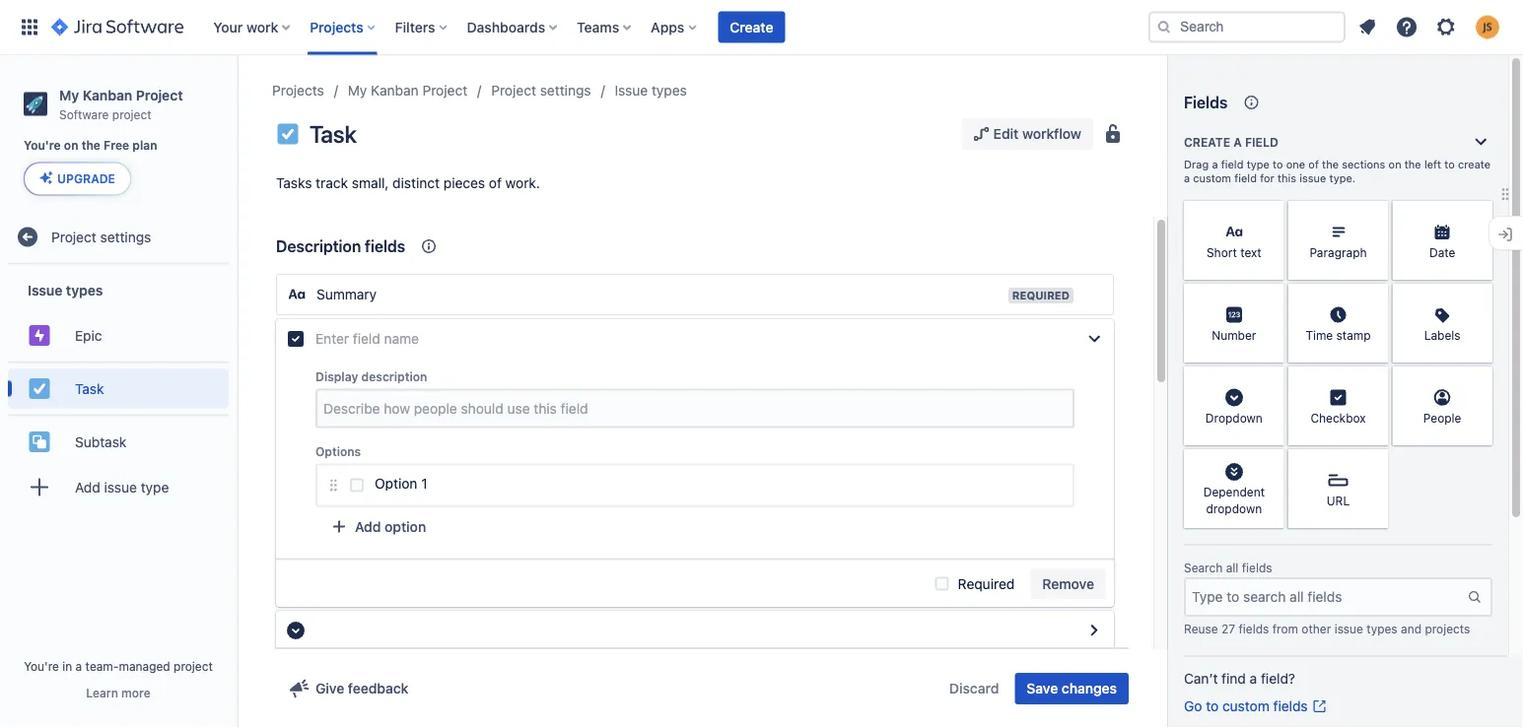 Task type: vqa. For each thing, say whether or not it's contained in the screenshot.
second "number" from the bottom
no



Task type: locate. For each thing, give the bounding box(es) containing it.
1 vertical spatial project
[[174, 660, 213, 673]]

stamp
[[1336, 328, 1371, 342]]

1 horizontal spatial the
[[1322, 158, 1339, 171]]

settings
[[540, 82, 591, 99], [100, 229, 151, 245]]

on inside the drag a field type to one of the sections on the left to create a custom field for this issue type.
[[1389, 158, 1401, 171]]

issue types down apps at the left top
[[615, 82, 687, 99]]

0 vertical spatial add
[[75, 479, 100, 495]]

2 horizontal spatial to
[[1445, 158, 1455, 171]]

issue inside the drag a field type to one of the sections on the left to create a custom field for this issue type.
[[1300, 172, 1326, 185]]

1 vertical spatial types
[[66, 282, 103, 298]]

save changes button
[[1015, 673, 1129, 705]]

you're
[[24, 139, 61, 153], [24, 660, 59, 673]]

project settings link down dashboards dropdown button on the top left of page
[[491, 79, 591, 103]]

1 you're from the top
[[24, 139, 61, 153]]

to up this
[[1273, 158, 1283, 171]]

1 vertical spatial you're
[[24, 660, 59, 673]]

apps button
[[645, 11, 704, 43]]

create
[[1458, 158, 1491, 171]]

banner
[[0, 0, 1523, 55]]

filters button
[[389, 11, 455, 43]]

1 horizontal spatial issue types
[[615, 82, 687, 99]]

more information image
[[1363, 203, 1386, 227], [1259, 286, 1282, 310], [1467, 286, 1491, 310], [1363, 369, 1386, 392]]

2 horizontal spatial issue
[[1335, 622, 1363, 636]]

settings image
[[1434, 15, 1458, 39]]

0 horizontal spatial settings
[[100, 229, 151, 245]]

1 horizontal spatial types
[[652, 82, 687, 99]]

0 vertical spatial settings
[[540, 82, 591, 99]]

save
[[1027, 681, 1058, 697]]

kanban
[[371, 82, 419, 99], [83, 87, 132, 103]]

on up upgrade button
[[64, 139, 78, 153]]

of right one
[[1309, 158, 1319, 171]]

more information image for number
[[1259, 286, 1282, 310]]

workflow
[[1022, 126, 1081, 142]]

custom down the can't find a field?
[[1222, 698, 1270, 715]]

0 horizontal spatial to
[[1206, 698, 1219, 715]]

add option button
[[315, 511, 438, 543]]

1 horizontal spatial add
[[355, 519, 381, 535]]

managed
[[119, 660, 170, 673]]

project settings link
[[491, 79, 591, 103], [8, 217, 229, 257]]

save changes
[[1027, 681, 1117, 697]]

my right projects link
[[348, 82, 367, 99]]

add issue type button
[[8, 468, 229, 507]]

1 horizontal spatial kanban
[[371, 82, 419, 99]]

0 vertical spatial of
[[1309, 158, 1319, 171]]

discard
[[949, 681, 999, 697]]

you're left in
[[24, 660, 59, 673]]

0 vertical spatial project settings link
[[491, 79, 591, 103]]

types down apps popup button
[[652, 82, 687, 99]]

0 vertical spatial issue types
[[615, 82, 687, 99]]

reuse 27 fields from other issue types and projects
[[1184, 622, 1470, 636]]

add down subtask
[[75, 479, 100, 495]]

time stamp
[[1306, 328, 1371, 342]]

1 vertical spatial of
[[489, 175, 502, 191]]

open field configuration image
[[1082, 619, 1106, 643]]

0 vertical spatial issue
[[615, 82, 648, 99]]

projects right work
[[310, 19, 363, 35]]

issue right other
[[1335, 622, 1363, 636]]

field up for on the right of the page
[[1245, 135, 1279, 149]]

to right left
[[1445, 158, 1455, 171]]

short
[[1207, 245, 1237, 259]]

27
[[1222, 622, 1235, 636]]

type up for on the right of the page
[[1247, 158, 1270, 171]]

0 vertical spatial issue
[[1300, 172, 1326, 185]]

issue
[[1300, 172, 1326, 185], [104, 479, 137, 495], [1335, 622, 1363, 636]]

add for add option
[[355, 519, 381, 535]]

1 horizontal spatial issue
[[1300, 172, 1326, 185]]

more information image for paragraph
[[1363, 203, 1386, 227]]

1 horizontal spatial on
[[1389, 158, 1401, 171]]

projects inside projects dropdown button
[[310, 19, 363, 35]]

my for my kanban project software project
[[59, 87, 79, 103]]

1 vertical spatial on
[[1389, 158, 1401, 171]]

my inside my kanban project link
[[348, 82, 367, 99]]

1 vertical spatial field
[[1221, 158, 1244, 171]]

add inside add option button
[[355, 519, 381, 535]]

0 vertical spatial field
[[1245, 135, 1279, 149]]

0 horizontal spatial task
[[75, 380, 104, 397]]

0 horizontal spatial of
[[489, 175, 502, 191]]

on right sections
[[1389, 158, 1401, 171]]

2 you're from the top
[[24, 660, 59, 673]]

all
[[1226, 561, 1239, 575]]

issue types up epic
[[28, 282, 103, 298]]

in
[[62, 660, 72, 673]]

0 vertical spatial on
[[64, 139, 78, 153]]

project down upgrade button
[[51, 229, 96, 245]]

1 vertical spatial task
[[75, 380, 104, 397]]

0 horizontal spatial types
[[66, 282, 103, 298]]

more information about the fields image
[[1239, 91, 1263, 114]]

dashboards button
[[461, 11, 565, 43]]

the
[[82, 139, 100, 153], [1322, 158, 1339, 171], [1405, 158, 1421, 171]]

1 vertical spatial project settings link
[[8, 217, 229, 257]]

field?
[[1261, 671, 1295, 687]]

types left and
[[1367, 622, 1398, 636]]

0 horizontal spatial issue
[[104, 479, 137, 495]]

type inside "add issue type" "button"
[[141, 479, 169, 495]]

fields left 'more information about the context fields' icon
[[365, 237, 405, 256]]

2 horizontal spatial types
[[1367, 622, 1398, 636]]

types up epic
[[66, 282, 103, 298]]

kanban up the software
[[83, 87, 132, 103]]

issue down subtask link
[[104, 479, 137, 495]]

kanban for my kanban project
[[371, 82, 419, 99]]

the up type.
[[1322, 158, 1339, 171]]

0 horizontal spatial create
[[730, 19, 773, 35]]

0 vertical spatial type
[[1247, 158, 1270, 171]]

0 horizontal spatial the
[[82, 139, 100, 153]]

my for my kanban project
[[348, 82, 367, 99]]

Option 1 field
[[369, 466, 1069, 501]]

work
[[246, 19, 278, 35]]

0 horizontal spatial on
[[64, 139, 78, 153]]

1 horizontal spatial project
[[174, 660, 213, 673]]

required
[[1012, 289, 1070, 302], [958, 576, 1015, 592]]

add issue type image
[[28, 476, 51, 499]]

1 vertical spatial type
[[141, 479, 169, 495]]

kanban inside the my kanban project software project
[[83, 87, 132, 103]]

edit workflow button
[[962, 118, 1093, 150]]

project down dashboards dropdown button on the top left of page
[[491, 82, 536, 99]]

a right drag
[[1212, 158, 1218, 171]]

0 vertical spatial task
[[310, 120, 357, 148]]

more information image for short text
[[1259, 203, 1282, 227]]

field
[[1245, 135, 1279, 149], [1221, 158, 1244, 171], [1234, 172, 1257, 185]]

issue down one
[[1300, 172, 1326, 185]]

more information about the context fields image
[[417, 235, 441, 258]]

1 vertical spatial issue types
[[28, 282, 103, 298]]

create up drag
[[1184, 135, 1230, 149]]

2 vertical spatial types
[[1367, 622, 1398, 636]]

project inside the my kanban project software project
[[136, 87, 183, 103]]

0 vertical spatial project
[[112, 107, 151, 121]]

more information image
[[1259, 203, 1282, 227], [1467, 203, 1491, 227], [1363, 286, 1386, 310], [1259, 369, 1282, 392], [1467, 369, 1491, 392], [1259, 452, 1282, 475]]

add left option
[[355, 519, 381, 535]]

add option
[[355, 519, 426, 535]]

fields
[[365, 237, 405, 256], [1242, 561, 1272, 575], [1239, 622, 1269, 636], [1273, 698, 1308, 715]]

help image
[[1395, 15, 1419, 39]]

1 horizontal spatial task
[[310, 120, 357, 148]]

custom
[[1193, 172, 1231, 185], [1222, 698, 1270, 715]]

1 horizontal spatial my
[[348, 82, 367, 99]]

tasks
[[276, 175, 312, 191]]

custom down drag
[[1193, 172, 1231, 185]]

your profile and settings image
[[1476, 15, 1499, 39]]

close field configuration image
[[1082, 327, 1106, 351]]

1 vertical spatial add
[[355, 519, 381, 535]]

you're up upgrade button
[[24, 139, 61, 153]]

0 vertical spatial custom
[[1193, 172, 1231, 185]]

1 vertical spatial issue
[[28, 282, 62, 298]]

a right in
[[76, 660, 82, 673]]

edit
[[993, 126, 1019, 142]]

1 horizontal spatial of
[[1309, 158, 1319, 171]]

your work button
[[207, 11, 298, 43]]

field for create
[[1245, 135, 1279, 149]]

issue
[[615, 82, 648, 99], [28, 282, 62, 298]]

learn
[[86, 686, 118, 700]]

appswitcher icon image
[[18, 15, 41, 39]]

1 vertical spatial issue
[[104, 479, 137, 495]]

create right apps popup button
[[730, 19, 773, 35]]

of left the work.
[[489, 175, 502, 191]]

group
[[8, 265, 229, 519]]

1 horizontal spatial project settings link
[[491, 79, 591, 103]]

field left for on the right of the page
[[1234, 172, 1257, 185]]

teams
[[577, 19, 619, 35]]

to right go
[[1206, 698, 1219, 715]]

1 horizontal spatial create
[[1184, 135, 1230, 149]]

text
[[1240, 245, 1262, 259]]

one
[[1286, 158, 1305, 171]]

2 vertical spatial issue
[[1335, 622, 1363, 636]]

description fields
[[276, 237, 405, 256]]

add issue type
[[75, 479, 169, 495]]

more information image for checkbox
[[1363, 369, 1386, 392]]

field down create a field on the right
[[1221, 158, 1244, 171]]

project
[[422, 82, 468, 99], [491, 82, 536, 99], [136, 87, 183, 103], [51, 229, 96, 245]]

create inside button
[[730, 19, 773, 35]]

to
[[1273, 158, 1283, 171], [1445, 158, 1455, 171], [1206, 698, 1219, 715]]

0 vertical spatial project settings
[[491, 82, 591, 99]]

sidebar navigation image
[[215, 79, 258, 118]]

add inside "add issue type" "button"
[[75, 479, 100, 495]]

issue down teams dropdown button
[[615, 82, 648, 99]]

description
[[361, 370, 427, 384]]

the left free at the left top of the page
[[82, 139, 100, 153]]

issue up epic 'link'
[[28, 282, 62, 298]]

0 horizontal spatial issue types
[[28, 282, 103, 298]]

project right managed
[[174, 660, 213, 673]]

learn more
[[86, 686, 151, 700]]

track
[[316, 175, 348, 191]]

type
[[1247, 158, 1270, 171], [141, 479, 169, 495]]

0 horizontal spatial add
[[75, 479, 100, 495]]

my inside the my kanban project software project
[[59, 87, 79, 103]]

changes
[[1062, 681, 1117, 697]]

of
[[1309, 158, 1319, 171], [489, 175, 502, 191]]

issue inside "button"
[[104, 479, 137, 495]]

create for create a field
[[1184, 135, 1230, 149]]

0 horizontal spatial project
[[112, 107, 151, 121]]

your
[[213, 19, 243, 35]]

url
[[1327, 494, 1350, 508]]

projects
[[310, 19, 363, 35], [272, 82, 324, 99]]

your work
[[213, 19, 278, 35]]

a
[[1234, 135, 1242, 149], [1212, 158, 1218, 171], [1184, 172, 1190, 185], [76, 660, 82, 673], [1250, 671, 1257, 687]]

0 vertical spatial projects
[[310, 19, 363, 35]]

2 vertical spatial field
[[1234, 172, 1257, 185]]

project settings link down upgrade
[[8, 217, 229, 257]]

task right issue type icon at the top of page
[[310, 120, 357, 148]]

kanban down 'filters'
[[371, 82, 419, 99]]

1 horizontal spatial type
[[1247, 158, 1270, 171]]

types
[[652, 82, 687, 99], [66, 282, 103, 298], [1367, 622, 1398, 636]]

project settings down dashboards dropdown button on the top left of page
[[491, 82, 591, 99]]

epic
[[75, 327, 102, 344]]

0 vertical spatial you're
[[24, 139, 61, 153]]

jira software image
[[51, 15, 184, 39], [51, 15, 184, 39]]

this
[[1278, 172, 1296, 185]]

0 horizontal spatial kanban
[[83, 87, 132, 103]]

type down subtask link
[[141, 479, 169, 495]]

project down "filters" popup button
[[422, 82, 468, 99]]

1 vertical spatial create
[[1184, 135, 1230, 149]]

settings down upgrade
[[100, 229, 151, 245]]

a down "more information about the fields" icon
[[1234, 135, 1242, 149]]

the left left
[[1405, 158, 1421, 171]]

task down epic
[[75, 380, 104, 397]]

project up plan
[[112, 107, 151, 121]]

project settings down upgrade
[[51, 229, 151, 245]]

0 horizontal spatial project settings
[[51, 229, 151, 245]]

you're for you're on the free plan
[[24, 139, 61, 153]]

go to custom fields
[[1184, 698, 1308, 715]]

my up the software
[[59, 87, 79, 103]]

custom inside the drag a field type to one of the sections on the left to create a custom field for this issue type.
[[1193, 172, 1231, 185]]

settings down primary element
[[540, 82, 591, 99]]

0 horizontal spatial type
[[141, 479, 169, 495]]

0 vertical spatial create
[[730, 19, 773, 35]]

0 horizontal spatial issue
[[28, 282, 62, 298]]

projects button
[[304, 11, 383, 43]]

project up plan
[[136, 87, 183, 103]]

epic link
[[8, 316, 229, 355]]

projects up issue type icon at the top of page
[[272, 82, 324, 99]]

task inside 'group'
[[75, 380, 104, 397]]

1 vertical spatial projects
[[272, 82, 324, 99]]

0 horizontal spatial my
[[59, 87, 79, 103]]

find
[[1222, 671, 1246, 687]]

on
[[64, 139, 78, 153], [1389, 158, 1401, 171]]

fields
[[1184, 93, 1228, 112]]



Task type: describe. For each thing, give the bounding box(es) containing it.
projects for projects dropdown button
[[310, 19, 363, 35]]

plan
[[132, 139, 157, 153]]

work.
[[505, 175, 540, 191]]

dashboards
[[467, 19, 545, 35]]

a down drag
[[1184, 172, 1190, 185]]

more information image for date
[[1467, 203, 1491, 227]]

number
[[1212, 328, 1256, 342]]

1 vertical spatial project settings
[[51, 229, 151, 245]]

distinct
[[393, 175, 440, 191]]

more information image for dropdown
[[1259, 369, 1282, 392]]

Enter field name field
[[315, 327, 1075, 351]]

apps
[[651, 19, 685, 35]]

create button
[[718, 11, 785, 43]]

tasks track small, distinct pieces of work.
[[276, 175, 540, 191]]

reuse
[[1184, 622, 1218, 636]]

upgrade button
[[25, 163, 130, 195]]

notifications image
[[1356, 15, 1379, 39]]

field for drag
[[1221, 158, 1244, 171]]

0 vertical spatial required
[[1012, 289, 1070, 302]]

you're on the free plan
[[24, 139, 157, 153]]

0 horizontal spatial project settings link
[[8, 217, 229, 257]]

time
[[1306, 328, 1333, 342]]

more information image for dependent dropdown
[[1259, 452, 1282, 475]]

Type to search all fields text field
[[1186, 580, 1467, 615]]

options
[[315, 445, 361, 459]]

and
[[1401, 622, 1422, 636]]

task link
[[8, 369, 229, 408]]

projects for projects link
[[272, 82, 324, 99]]

0 vertical spatial types
[[652, 82, 687, 99]]

pieces
[[443, 175, 485, 191]]

subtask
[[75, 434, 127, 450]]

my kanban project
[[348, 82, 468, 99]]

of inside the drag a field type to one of the sections on the left to create a custom field for this issue type.
[[1309, 158, 1319, 171]]

1 vertical spatial required
[[958, 576, 1015, 592]]

1 horizontal spatial project settings
[[491, 82, 591, 99]]

summary
[[316, 286, 377, 303]]

fields right 27
[[1239, 622, 1269, 636]]

create for create
[[730, 19, 773, 35]]

dependent dropdown
[[1203, 485, 1265, 516]]

1 horizontal spatial settings
[[540, 82, 591, 99]]

type.
[[1329, 172, 1356, 185]]

go
[[1184, 698, 1202, 715]]

give feedback button
[[276, 673, 420, 705]]

search all fields
[[1184, 561, 1272, 575]]

search image
[[1156, 19, 1172, 35]]

1 vertical spatial custom
[[1222, 698, 1270, 715]]

1 horizontal spatial to
[[1273, 158, 1283, 171]]

this link will be opened in a new tab image
[[1312, 699, 1328, 715]]

dropdown
[[1206, 502, 1262, 516]]

other
[[1302, 622, 1331, 636]]

project inside my kanban project link
[[422, 82, 468, 99]]

dropdown
[[1206, 411, 1263, 425]]

display description
[[315, 370, 427, 384]]

for
[[1260, 172, 1274, 185]]

my kanban project software project
[[59, 87, 183, 121]]

Search field
[[1149, 11, 1346, 43]]

you're for you're in a team-managed project
[[24, 660, 59, 673]]

option
[[385, 519, 426, 535]]

my kanban project link
[[348, 79, 468, 103]]

Display description field
[[317, 391, 1073, 426]]

no restrictions image
[[1101, 122, 1125, 146]]

project inside the my kanban project software project
[[112, 107, 151, 121]]

1 horizontal spatial issue
[[615, 82, 648, 99]]

learn more button
[[86, 685, 151, 701]]

upgrade
[[57, 172, 115, 186]]

more
[[121, 686, 151, 700]]

software
[[59, 107, 109, 121]]

give
[[315, 681, 344, 697]]

fields right all
[[1242, 561, 1272, 575]]

search
[[1184, 561, 1223, 575]]

issue types link
[[615, 79, 687, 103]]

issue type icon image
[[276, 122, 300, 146]]

teams button
[[571, 11, 639, 43]]

fields left this link will be opened in a new tab icon
[[1273, 698, 1308, 715]]

filters
[[395, 19, 435, 35]]

type inside the drag a field type to one of the sections on the left to create a custom field for this issue type.
[[1247, 158, 1270, 171]]

projects link
[[272, 79, 324, 103]]

drag a field type to one of the sections on the left to create a custom field for this issue type.
[[1184, 158, 1491, 185]]

drag
[[1184, 158, 1209, 171]]

2 horizontal spatial the
[[1405, 158, 1421, 171]]

more information image for labels
[[1467, 286, 1491, 310]]

checkbox
[[1311, 411, 1366, 425]]

task group
[[8, 361, 229, 414]]

paragraph
[[1310, 245, 1367, 259]]

can't find a field?
[[1184, 671, 1295, 687]]

more information image for time stamp
[[1363, 286, 1386, 310]]

people
[[1423, 411, 1461, 425]]

team-
[[85, 660, 119, 673]]

free
[[104, 139, 129, 153]]

kanban for my kanban project software project
[[83, 87, 132, 103]]

more information image for people
[[1467, 369, 1491, 392]]

banner containing your work
[[0, 0, 1523, 55]]

left
[[1424, 158, 1441, 171]]

go to custom fields link
[[1184, 697, 1328, 717]]

discard button
[[937, 673, 1011, 705]]

group containing issue types
[[8, 265, 229, 519]]

1 vertical spatial settings
[[100, 229, 151, 245]]

display
[[315, 370, 358, 384]]

primary element
[[12, 0, 1149, 55]]

date
[[1429, 245, 1456, 259]]

subtask link
[[8, 422, 229, 462]]

edit workflow
[[993, 126, 1081, 142]]

remove button
[[1031, 568, 1106, 600]]

sections
[[1342, 158, 1386, 171]]

a right "find"
[[1250, 671, 1257, 687]]

can't
[[1184, 671, 1218, 687]]

add for add issue type
[[75, 479, 100, 495]]

feedback
[[348, 681, 409, 697]]

labels
[[1424, 328, 1461, 342]]

projects
[[1425, 622, 1470, 636]]

dependent
[[1203, 485, 1265, 499]]

give feedback
[[315, 681, 409, 697]]

short text
[[1207, 245, 1262, 259]]

create a field
[[1184, 135, 1279, 149]]



